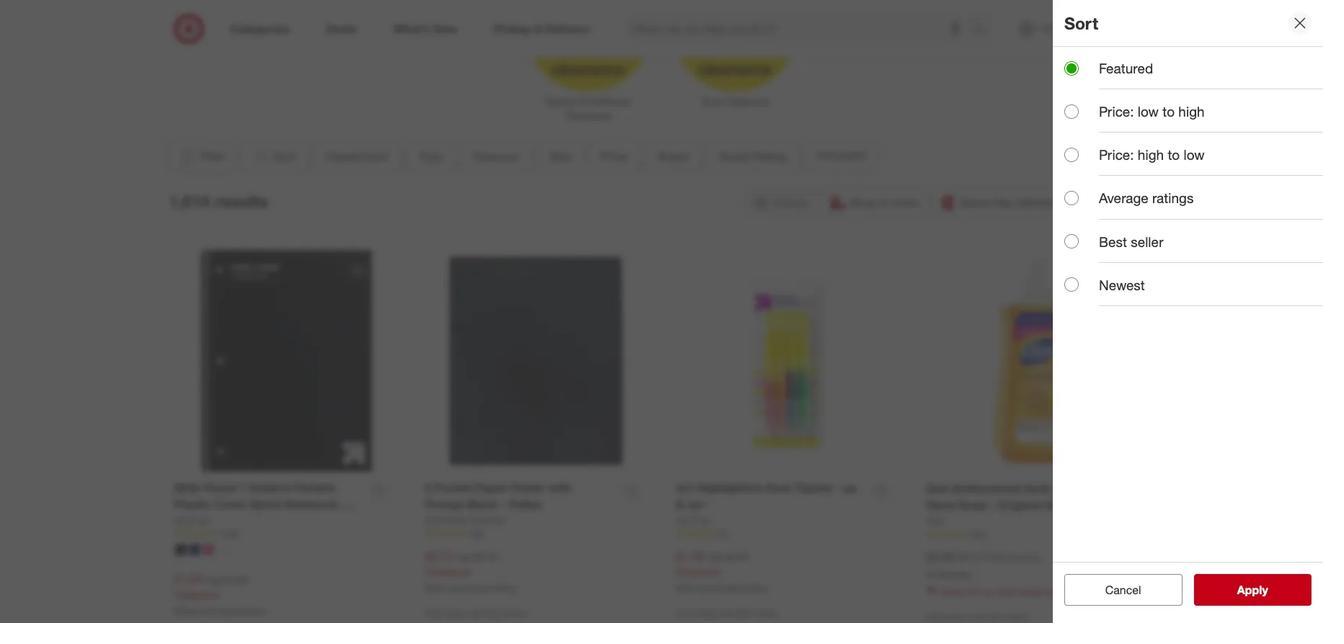 Task type: locate. For each thing, give the bounding box(es) containing it.
filter button
[[169, 141, 236, 173]]

clearance down $1.49
[[676, 566, 722, 578]]

online for $1.49
[[744, 583, 768, 594]]

up & up for &
[[676, 514, 711, 526]]

when inside the $1.09 reg $1.29 clearance when purchased online
[[174, 606, 197, 617]]

0 horizontal spatial only ships with $35 orders
[[425, 608, 528, 619]]

prongs
[[425, 498, 464, 512]]

1 horizontal spatial online
[[494, 583, 517, 594]]

orders down save 5% on dial hand soap pumps
[[1005, 612, 1030, 623]]

best seller
[[1100, 233, 1164, 250]]

toys clearance link
[[662, 0, 809, 109]]

0 vertical spatial to
[[1163, 103, 1175, 120]]

0 horizontal spatial low
[[1138, 103, 1159, 120]]

2 up & up link from the left
[[676, 513, 711, 528]]

with down $0.12 reg $0.15 clearance when purchased online
[[468, 608, 484, 619]]

online inside the $1.09 reg $1.29 clearance when purchased online
[[243, 606, 266, 617]]

$35 down $0.12 reg $0.15 clearance when purchased online
[[486, 608, 500, 619]]

1 vertical spatial low
[[1184, 147, 1205, 163]]

orders for $0.12
[[503, 608, 528, 619]]

brand
[[658, 149, 689, 164]]

same
[[961, 196, 990, 210]]

dial for dial antibacterial gold liquid hand soap - original scent - 11 fl oz
[[927, 482, 948, 496]]

delivery
[[1017, 196, 1058, 210]]

only ships with $35 orders down $1.49 reg $2.99 clearance when purchased online
[[676, 608, 779, 619]]

2 price: from the top
[[1100, 147, 1135, 163]]

0 horizontal spatial $2.99
[[725, 551, 749, 563]]

up & up
[[174, 514, 209, 526], [676, 514, 711, 526]]

with inside the 2 pocket paper folder with prongs black - pallex
[[549, 481, 572, 496]]

1 vertical spatial price:
[[1100, 147, 1135, 163]]

1 horizontal spatial up & up link
[[676, 513, 711, 528]]

wide ruled 1 subject flexible plastic cover spiral notebook - up & up™ image
[[174, 250, 396, 472], [174, 250, 396, 472]]

1 horizontal spatial $2.99
[[927, 550, 955, 565]]

0 horizontal spatial up™
[[202, 514, 223, 529]]

$2.99 left the (
[[927, 550, 955, 565]]

liquid
[[1053, 482, 1087, 496]]

1 horizontal spatial low
[[1184, 147, 1205, 163]]

discount
[[474, 149, 519, 164]]

None radio
[[1065, 104, 1079, 119], [1065, 191, 1079, 205], [1065, 234, 1079, 249], [1065, 278, 1079, 292], [1065, 104, 1079, 119], [1065, 191, 1079, 205], [1065, 234, 1079, 249], [1065, 278, 1079, 292]]

when inside $1.49 reg $2.99 clearance when purchased online
[[676, 583, 698, 594]]

1 horizontal spatial sort
[[1065, 13, 1099, 33]]

only down $1.49 reg $2.99 clearance when purchased online
[[676, 608, 694, 619]]

4ct highlighters dual tipped - up & up™ image
[[676, 250, 898, 472], [676, 250, 898, 472]]

only for $1.49
[[676, 608, 694, 619]]

orders for $1.49
[[754, 608, 779, 619]]

clearance for wide ruled 1 subject flexible plastic cover spiral notebook - up & up™
[[174, 589, 220, 601]]

- right tipped
[[835, 481, 840, 496]]

$35 down $1.49 reg $2.99 clearance when purchased online
[[737, 608, 751, 619]]

dial down hand
[[927, 515, 944, 527]]

4ct highlighters dual tipped - up & up™
[[676, 481, 857, 512]]

$2.99
[[927, 550, 955, 565], [725, 551, 749, 563]]

reg left $0.15 at the bottom left
[[456, 551, 471, 563]]

- down antibacterial
[[990, 498, 995, 513]]

with right folder
[[549, 481, 572, 496]]

cover
[[214, 498, 247, 512]]

dial up hand
[[927, 482, 948, 496]]

sort
[[1065, 13, 1099, 33], [274, 149, 296, 164]]

type button
[[406, 141, 456, 173]]

only ships with $35 orders for $0.12
[[425, 608, 528, 619]]

only down save
[[927, 612, 945, 623]]

1 horizontal spatial orders
[[754, 608, 779, 619]]

- down the paper
[[501, 498, 506, 512]]

11
[[1087, 498, 1100, 513]]

1146 link
[[174, 528, 396, 540]]

purchased down $1.49
[[701, 583, 742, 594]]

clearance down outdoors
[[565, 110, 611, 122]]

0 vertical spatial dial
[[927, 482, 948, 496]]

$35 down 'on'
[[988, 612, 1002, 623]]

online inside $1.49 reg $2.99 clearance when purchased online
[[744, 583, 768, 594]]

low up ratings
[[1184, 147, 1205, 163]]

reg for $1.49
[[707, 551, 722, 563]]

1 horizontal spatial high
[[1179, 103, 1205, 120]]

only
[[425, 608, 443, 619], [676, 608, 694, 619], [927, 612, 945, 623]]

newest
[[1100, 277, 1146, 293]]

1 horizontal spatial reg
[[456, 551, 471, 563]]

orders down $1.49 reg $2.99 clearance when purchased online
[[754, 608, 779, 619]]

167
[[972, 529, 986, 540]]

dial right 'on'
[[999, 586, 1016, 598]]

up™ down '4ct'
[[687, 498, 707, 512]]

0 vertical spatial price:
[[1100, 103, 1135, 120]]

up™ down "cover" on the bottom left of page
[[202, 514, 223, 529]]

1,614
[[169, 191, 210, 211]]

0 horizontal spatial only
[[425, 608, 443, 619]]

orders down $0.12 reg $0.15 clearance when purchased online
[[503, 608, 528, 619]]

with down $1.49 reg $2.99 clearance when purchased online
[[719, 608, 735, 619]]

when down the $0.12
[[425, 583, 448, 594]]

antibacterial
[[951, 482, 1021, 496]]

with down 5%
[[970, 612, 986, 623]]

2 horizontal spatial purchased
[[701, 583, 742, 594]]

high up price: high to low
[[1179, 103, 1205, 120]]

1 horizontal spatial up & up
[[676, 514, 711, 526]]

reg inside $0.12 reg $0.15 clearance when purchased online
[[456, 551, 471, 563]]

0 horizontal spatial high
[[1138, 147, 1165, 163]]

when down $1.49
[[676, 583, 698, 594]]

save 5% on dial hand soap pumps
[[941, 586, 1100, 598]]

guest rating button
[[707, 141, 799, 173]]

fl
[[1103, 498, 1110, 513]]

$0.27
[[961, 552, 985, 564]]

None radio
[[1065, 61, 1079, 75], [1065, 148, 1079, 162], [1065, 61, 1079, 75], [1065, 148, 1079, 162]]

department button
[[314, 141, 401, 173]]

0 vertical spatial high
[[1179, 103, 1205, 120]]

same day delivery
[[961, 196, 1058, 210]]

up & up down '4ct'
[[676, 514, 711, 526]]

1 up & up link from the left
[[174, 513, 209, 528]]

clearance inside sports & outdoors clearance
[[565, 110, 611, 122]]

clearance
[[724, 95, 770, 108], [565, 110, 611, 122], [425, 566, 471, 578], [676, 566, 722, 578], [174, 589, 220, 601]]

2 horizontal spatial reg
[[707, 551, 722, 563]]

online inside $0.12 reg $0.15 clearance when purchased online
[[494, 583, 517, 594]]

0 horizontal spatial $35
[[486, 608, 500, 619]]

up inside 4ct highlighters dual tipped - up & up™
[[843, 481, 857, 496]]

2 up & up from the left
[[676, 514, 711, 526]]

1 vertical spatial to
[[1168, 147, 1181, 163]]

results
[[215, 191, 268, 211]]

folder
[[511, 481, 546, 496]]

104 link
[[425, 528, 647, 540]]

ratings
[[1153, 190, 1194, 207]]

clearance inside $1.49 reg $2.99 clearance when purchased online
[[676, 566, 722, 578]]

2 pocket paper folder with prongs black - pallex image
[[425, 250, 647, 472], [425, 250, 647, 472]]

to for high
[[1163, 103, 1175, 120]]

0 horizontal spatial sort
[[274, 149, 296, 164]]

1146
[[219, 529, 238, 539]]

at
[[927, 570, 934, 580]]

0 horizontal spatial ships
[[445, 608, 466, 619]]

0 vertical spatial up™
[[687, 498, 707, 512]]

online down the 91 link
[[744, 583, 768, 594]]

when
[[425, 583, 448, 594], [676, 583, 698, 594], [174, 606, 197, 617]]

purchased inside $0.12 reg $0.15 clearance when purchased online
[[450, 583, 491, 594]]

4ct highlighters dual tipped - up & up™ link
[[676, 480, 864, 513]]

& inside sports & outdoors clearance
[[579, 95, 585, 108]]

up & up link down plastic
[[174, 513, 209, 528]]

black
[[467, 498, 498, 512]]

reg inside $1.49 reg $2.99 clearance when purchased online
[[707, 551, 722, 563]]

only ships with $35 orders
[[425, 608, 528, 619], [676, 608, 779, 619], [927, 612, 1030, 623]]

reg inside the $1.09 reg $1.29 clearance when purchased online
[[205, 574, 220, 586]]

1 horizontal spatial when
[[425, 583, 448, 594]]

flexible
[[294, 481, 336, 496]]

ruled
[[205, 481, 236, 496]]

low
[[1138, 103, 1159, 120], [1184, 147, 1205, 163]]

american
[[425, 514, 468, 526]]

hand
[[1018, 586, 1041, 598]]

shipping button
[[1073, 187, 1155, 219]]

$2.99 inside $1.49 reg $2.99 clearance when purchased online
[[725, 551, 749, 563]]

- inside 4ct highlighters dual tipped - up & up™
[[835, 481, 840, 496]]

0 horizontal spatial orders
[[503, 608, 528, 619]]

purchased for $0.12
[[450, 583, 491, 594]]

online
[[494, 583, 517, 594], [744, 583, 768, 594], [243, 606, 266, 617]]

0 horizontal spatial up & up link
[[174, 513, 209, 528]]

when down $1.09
[[174, 606, 197, 617]]

- right notebook
[[341, 498, 346, 512]]

high
[[1179, 103, 1205, 120], [1138, 147, 1165, 163]]

1
[[239, 481, 246, 496]]

clearance inside $0.12 reg $0.15 clearance when purchased online
[[425, 566, 471, 578]]

1 vertical spatial sort
[[274, 149, 296, 164]]

clearance right toys
[[724, 95, 770, 108]]

1 price: from the top
[[1100, 103, 1135, 120]]

1 vertical spatial dial
[[927, 515, 944, 527]]

$35 for $1.49
[[737, 608, 751, 619]]

2 horizontal spatial only ships with $35 orders
[[927, 612, 1030, 623]]

dial link
[[927, 514, 944, 529]]

wide ruled 1 subject flexible plastic cover spiral notebook - up & up™
[[174, 481, 346, 529]]

2 horizontal spatial when
[[676, 583, 698, 594]]

subject
[[249, 481, 291, 496]]

dial inside dial antibacterial gold liquid hand soap - original scent - 11 fl oz
[[927, 482, 948, 496]]

pumps
[[1069, 586, 1100, 598]]

sort inside "sort" "button"
[[274, 149, 296, 164]]

up & up link down '4ct'
[[676, 513, 711, 528]]

2 horizontal spatial online
[[744, 583, 768, 594]]

outdoors
[[588, 95, 631, 108]]

1 horizontal spatial only
[[676, 608, 694, 619]]

price: down featured
[[1100, 103, 1135, 120]]

ships down $1.49 reg $2.99 clearance when purchased online
[[696, 608, 717, 619]]

high down price: low to high
[[1138, 147, 1165, 163]]

)
[[1038, 552, 1041, 564]]

only ships with $35 orders for $1.49
[[676, 608, 779, 619]]

reg right $1.49
[[707, 551, 722, 563]]

2 pocket paper folder with prongs black - pallex link
[[425, 480, 613, 513]]

0 horizontal spatial reg
[[205, 574, 220, 586]]

2 pocket paper folder with prongs black - pallex
[[425, 481, 572, 512]]

day
[[994, 196, 1013, 210]]

dial antibacterial gold liquid hand soap - original scent - 11 fl oz image
[[927, 250, 1150, 473], [927, 250, 1150, 473]]

1 horizontal spatial only ships with $35 orders
[[676, 608, 779, 619]]

2 vertical spatial dial
[[999, 586, 1016, 598]]

price: high to low
[[1100, 147, 1205, 163]]

seller
[[1132, 233, 1164, 250]]

in
[[881, 196, 889, 210]]

online for $1.09
[[243, 606, 266, 617]]

to up price: high to low
[[1163, 103, 1175, 120]]

purchased down $0.15 at the bottom left
[[450, 583, 491, 594]]

up & up down plastic
[[174, 514, 209, 526]]

purchased inside the $1.09 reg $1.29 clearance when purchased online
[[199, 606, 240, 617]]

up & up link for cover
[[174, 513, 209, 528]]

0 vertical spatial sort
[[1065, 13, 1099, 33]]

to up ratings
[[1168, 147, 1181, 163]]

up
[[843, 481, 857, 496], [174, 514, 188, 529], [174, 514, 186, 526], [198, 514, 209, 526], [676, 514, 688, 526], [700, 514, 711, 526]]

to for low
[[1168, 147, 1181, 163]]

$1.09
[[174, 573, 202, 587]]

purchased for $1.49
[[701, 583, 742, 594]]

with for 4ct highlighters dual tipped - up & up™
[[719, 608, 735, 619]]

search
[[966, 23, 1001, 37]]

clearance inside the $1.09 reg $1.29 clearance when purchased online
[[174, 589, 220, 601]]

only ships with $35 orders down $0.12 reg $0.15 clearance when purchased online
[[425, 608, 528, 619]]

2 horizontal spatial only
[[927, 612, 945, 623]]

ships down $0.12 reg $0.15 clearance when purchased online
[[445, 608, 466, 619]]

1 horizontal spatial up™
[[687, 498, 707, 512]]

- left "11"
[[1080, 498, 1084, 513]]

store
[[893, 196, 919, 210]]

reg left $1.29
[[205, 574, 220, 586]]

on
[[984, 586, 996, 598]]

only down $0.12 reg $0.15 clearance when purchased online
[[425, 608, 443, 619]]

$0.15
[[474, 551, 498, 563]]

1 up & up from the left
[[174, 514, 209, 526]]

shop
[[850, 196, 877, 210]]

sort inside sort dialog
[[1065, 13, 1099, 33]]

dial for dial
[[927, 515, 944, 527]]

1 vertical spatial high
[[1138, 147, 1165, 163]]

1 horizontal spatial ships
[[696, 608, 717, 619]]

0 horizontal spatial online
[[243, 606, 266, 617]]

best
[[1100, 233, 1128, 250]]

1 horizontal spatial purchased
[[450, 583, 491, 594]]

only for $0.12
[[425, 608, 443, 619]]

online down $1.29
[[243, 606, 266, 617]]

clearance down the $0.12
[[425, 566, 471, 578]]

0 vertical spatial low
[[1138, 103, 1159, 120]]

online down $0.15 at the bottom left
[[494, 583, 517, 594]]

dial
[[927, 482, 948, 496], [927, 515, 944, 527], [999, 586, 1016, 598]]

0 horizontal spatial up & up
[[174, 514, 209, 526]]

search button
[[966, 13, 1001, 48]]

0 horizontal spatial purchased
[[199, 606, 240, 617]]

purchased down $1.29
[[199, 606, 240, 617]]

price: up average
[[1100, 147, 1135, 163]]

only ships with $35 orders down 5%
[[927, 612, 1030, 623]]

$2.99 down 91
[[725, 551, 749, 563]]

1 vertical spatial up™
[[202, 514, 223, 529]]

when for $0.12
[[425, 583, 448, 594]]

- inside wide ruled 1 subject flexible plastic cover spiral notebook - up & up™
[[341, 498, 346, 512]]

2 horizontal spatial ships
[[947, 612, 967, 623]]

toys clearance
[[701, 95, 770, 108]]

1 horizontal spatial $35
[[737, 608, 751, 619]]

when inside $0.12 reg $0.15 clearance when purchased online
[[425, 583, 448, 594]]

apply
[[1238, 583, 1269, 598]]

purchased inside $1.49 reg $2.99 clearance when purchased online
[[701, 583, 742, 594]]

clearance down $1.09
[[174, 589, 220, 601]]

ships down save
[[947, 612, 967, 623]]

low up price: high to low
[[1138, 103, 1159, 120]]

0 horizontal spatial when
[[174, 606, 197, 617]]

reg for $1.09
[[205, 574, 220, 586]]

fpo/apo
[[817, 149, 868, 164]]

$2.99 inside $2.99 ( $0.27 /fluid ounce ) at glendale
[[927, 550, 955, 565]]



Task type: describe. For each thing, give the bounding box(es) containing it.
size
[[550, 149, 571, 164]]

featured
[[1100, 60, 1154, 76]]

save
[[941, 586, 964, 598]]

paper
[[476, 481, 508, 496]]

ounce
[[1010, 552, 1038, 564]]

average ratings
[[1100, 190, 1194, 207]]

when for $1.49
[[676, 583, 698, 594]]

filter
[[200, 149, 225, 164]]

highlighters
[[696, 481, 763, 496]]

sports
[[546, 95, 576, 108]]

price: for price: low to high
[[1100, 103, 1135, 120]]

2 horizontal spatial $35
[[988, 612, 1002, 623]]

with for 2 pocket paper folder with prongs black - pallex
[[468, 608, 484, 619]]

1,614 results
[[169, 191, 268, 211]]

american scholar
[[425, 514, 505, 526]]

sort dialog
[[1053, 0, 1324, 624]]

up & up for cover
[[174, 514, 209, 526]]

wide ruled 1 subject flexible plastic cover spiral notebook - up & up™ link
[[174, 480, 362, 529]]

up inside wide ruled 1 subject flexible plastic cover spiral notebook - up & up™
[[174, 514, 188, 529]]

(
[[958, 552, 961, 564]]

clearance for 2 pocket paper folder with prongs black - pallex
[[425, 566, 471, 578]]

sports & outdoors clearance
[[546, 95, 631, 122]]

with for dial antibacterial gold liquid hand soap - original scent - 11 fl oz
[[970, 612, 986, 623]]

oz
[[927, 515, 940, 529]]

original
[[998, 498, 1041, 513]]

ships for $1.49
[[696, 608, 717, 619]]

2 horizontal spatial orders
[[1005, 612, 1030, 623]]

shop in store
[[850, 196, 919, 210]]

spiral
[[250, 498, 281, 512]]

sort button
[[242, 141, 309, 173]]

$1.49
[[676, 550, 704, 564]]

guest
[[719, 149, 750, 164]]

brand button
[[646, 141, 701, 173]]

toys
[[701, 95, 721, 108]]

department
[[327, 149, 388, 164]]

rating
[[754, 149, 787, 164]]

dial antibacterial gold liquid hand soap - original scent - 11 fl oz
[[927, 482, 1110, 529]]

pocket
[[435, 481, 472, 496]]

91 link
[[676, 528, 898, 540]]

up™ inside 4ct highlighters dual tipped - up & up™
[[687, 498, 707, 512]]

$2.99 ( $0.27 /fluid ounce ) at glendale
[[927, 550, 1041, 580]]

2
[[425, 481, 431, 496]]

discount button
[[461, 141, 532, 173]]

purchased for $1.09
[[199, 606, 240, 617]]

What can we help you find? suggestions appear below search field
[[625, 13, 976, 45]]

cancel button
[[1065, 575, 1183, 606]]

- inside the 2 pocket paper folder with prongs black - pallex
[[501, 498, 506, 512]]

soap
[[1044, 586, 1066, 598]]

wide
[[174, 481, 201, 496]]

$1.29
[[223, 574, 247, 586]]

price: for price: high to low
[[1100, 147, 1135, 163]]

plastic
[[174, 498, 211, 512]]

& inside wide ruled 1 subject flexible plastic cover spiral notebook - up & up™
[[191, 514, 199, 529]]

up™ inside wide ruled 1 subject flexible plastic cover spiral notebook - up & up™
[[202, 514, 223, 529]]

$1.09 reg $1.29 clearance when purchased online
[[174, 573, 266, 617]]

& inside 4ct highlighters dual tipped - up & up™
[[676, 498, 684, 512]]

reg for $0.12
[[456, 551, 471, 563]]

pickup button
[[747, 187, 817, 219]]

ships for $0.12
[[445, 608, 466, 619]]

price
[[602, 149, 628, 164]]

5%
[[966, 586, 981, 598]]

dual
[[766, 481, 791, 496]]

up & up link for &
[[676, 513, 711, 528]]

notebook
[[284, 498, 338, 512]]

when for $1.09
[[174, 606, 197, 617]]

sports & outdoors clearance link
[[515, 0, 662, 124]]

same day delivery button
[[934, 187, 1068, 219]]

american scholar link
[[425, 513, 505, 528]]

clearance for 4ct highlighters dual tipped - up & up™
[[676, 566, 722, 578]]

$1.49 reg $2.99 clearance when purchased online
[[676, 550, 768, 594]]

167 link
[[927, 529, 1150, 541]]

tipped
[[794, 481, 832, 496]]

glendale
[[937, 570, 971, 580]]

scent
[[1045, 498, 1076, 513]]

apply button
[[1194, 575, 1312, 606]]

/fluid
[[985, 552, 1008, 564]]

guest rating
[[719, 149, 787, 164]]

gold
[[1024, 482, 1050, 496]]

pallex
[[509, 498, 542, 512]]

scholar
[[471, 514, 505, 526]]

$35 for $0.12
[[486, 608, 500, 619]]

soap
[[959, 498, 987, 513]]

hand
[[927, 498, 956, 513]]

dial antibacterial gold liquid hand soap - original scent - 11 fl oz link
[[927, 481, 1116, 529]]

pickup
[[773, 196, 808, 210]]

online for $0.12
[[494, 583, 517, 594]]

size button
[[537, 141, 584, 173]]



Task type: vqa. For each thing, say whether or not it's contained in the screenshot.
3-
no



